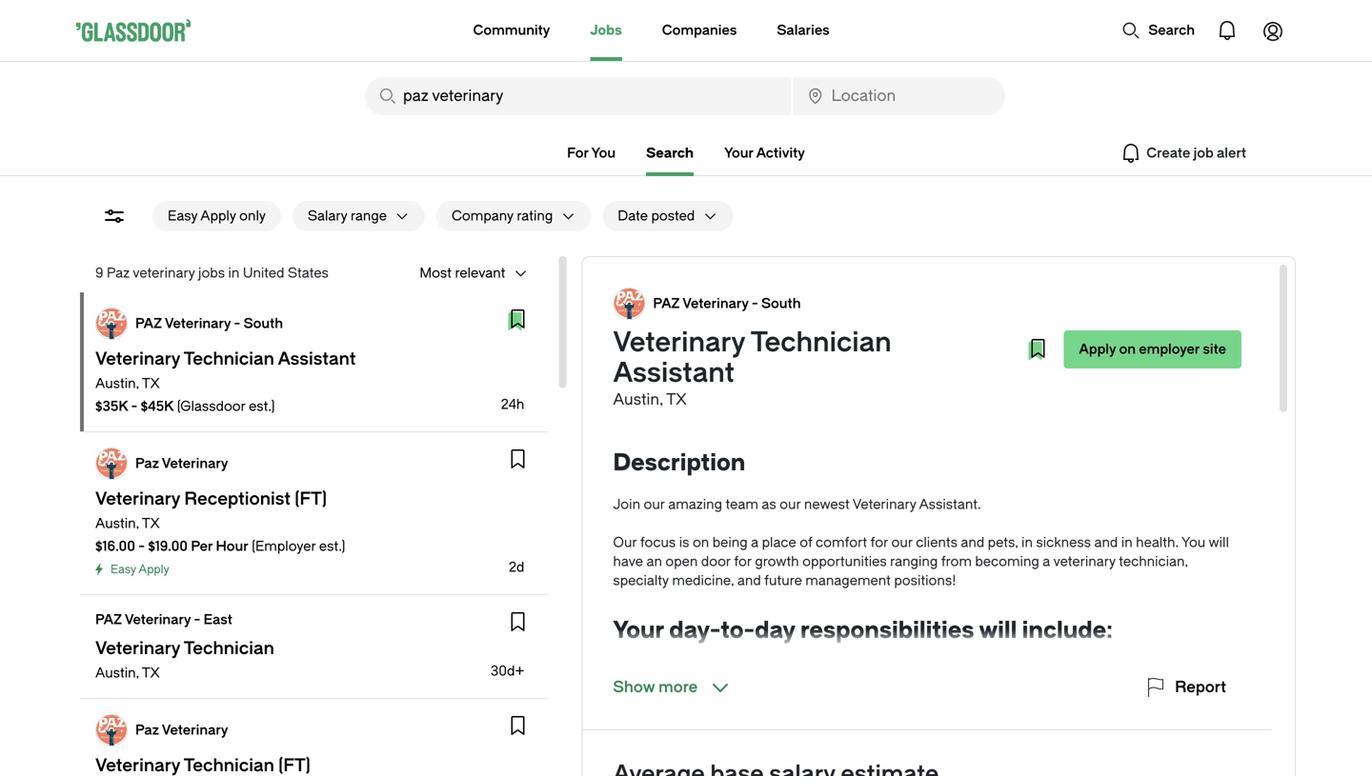 Task type: locate. For each thing, give the bounding box(es) containing it.
0 horizontal spatial your
[[613, 617, 664, 644]]

paz up austin, tx $35k - $45k (glassdoor est.)
[[135, 316, 162, 332]]

paz
[[653, 296, 680, 312], [135, 316, 162, 332], [95, 612, 122, 628]]

per
[[191, 539, 213, 555]]

1 vertical spatial easy
[[111, 563, 136, 576]]

1 vertical spatial search
[[646, 145, 694, 161]]

community
[[473, 22, 550, 38]]

show
[[613, 679, 655, 697]]

1 paz veterinary logo image from the top
[[96, 449, 127, 479]]

veterinary
[[682, 296, 749, 312], [165, 316, 231, 332], [613, 327, 745, 359], [162, 456, 228, 472], [853, 497, 916, 513], [125, 612, 191, 628], [162, 723, 228, 738]]

0 vertical spatial paz veterinary - south
[[653, 296, 801, 312]]

salary range button
[[293, 201, 387, 232]]

tx for austin, tx $16.00 - $19.00 per hour (employer est.)
[[142, 516, 160, 532]]

salary range
[[308, 208, 387, 224]]

1 none field from the left
[[365, 77, 791, 115]]

easy up 9 paz veterinary jobs in united states
[[168, 208, 198, 224]]

paz veterinary logo image down 'austin, tx'
[[96, 716, 127, 746]]

open
[[665, 554, 698, 570]]

austin, inside austin, tx $35k - $45k (glassdoor est.)
[[95, 376, 139, 392]]

none field search location
[[793, 77, 1005, 115]]

a left place
[[751, 535, 759, 551]]

tx up $19.00
[[142, 516, 160, 532]]

easy for easy apply only
[[168, 208, 198, 224]]

day-
[[669, 617, 721, 644]]

(employer
[[252, 539, 316, 555]]

on
[[1119, 342, 1136, 357], [693, 535, 709, 551]]

jobs
[[590, 22, 622, 38]]

in
[[228, 265, 240, 281], [1021, 535, 1033, 551], [1121, 535, 1133, 551]]

veterinary
[[133, 265, 195, 281], [1053, 554, 1116, 570]]

apply inside jobs list element
[[138, 563, 169, 576]]

ranging
[[890, 554, 938, 570]]

2 horizontal spatial in
[[1121, 535, 1133, 551]]

1 horizontal spatial on
[[1119, 342, 1136, 357]]

- up easy apply
[[138, 539, 145, 555]]

you
[[591, 145, 616, 161], [1181, 535, 1206, 551]]

tx down paz veterinary - east
[[142, 666, 160, 681]]

easy apply only button
[[152, 201, 281, 232]]

2 none field from the left
[[793, 77, 1005, 115]]

austin, up the $35k
[[95, 376, 139, 392]]

1 horizontal spatial paz veterinary - south
[[653, 296, 801, 312]]

paz up 'austin, tx'
[[95, 612, 122, 628]]

paz veterinary down $45k
[[135, 456, 228, 472]]

1 vertical spatial for
[[734, 554, 752, 570]]

1 horizontal spatial a
[[1043, 554, 1050, 570]]

apply inside easy apply only button
[[200, 208, 236, 224]]

austin, down 'assistant'
[[613, 391, 663, 409]]

1 vertical spatial on
[[693, 535, 709, 551]]

apply down $19.00
[[138, 563, 169, 576]]

paz up 'assistant'
[[653, 296, 680, 312]]

apply left only
[[200, 208, 236, 224]]

tx up $45k
[[142, 376, 160, 392]]

1 vertical spatial will
[[979, 617, 1017, 644]]

1 horizontal spatial in
[[1021, 535, 1033, 551]]

- inside paz veterinary - south link
[[752, 296, 758, 312]]

easy for easy apply
[[111, 563, 136, 576]]

you right for
[[591, 145, 616, 161]]

clients
[[916, 535, 958, 551]]

company rating
[[452, 208, 553, 224]]

united
[[243, 265, 284, 281]]

for
[[567, 145, 589, 161]]

0 vertical spatial will
[[1209, 535, 1229, 551]]

1 vertical spatial south
[[244, 316, 283, 332]]

0 vertical spatial paz veterinary logo image
[[96, 449, 127, 479]]

east
[[203, 612, 232, 628]]

our
[[644, 497, 665, 513], [780, 497, 801, 513], [891, 535, 913, 551]]

in right 'jobs'
[[228, 265, 240, 281]]

paz veterinary - east
[[95, 612, 232, 628]]

1 horizontal spatial none field
[[793, 77, 1005, 115]]

0 vertical spatial your
[[724, 145, 753, 161]]

south down united
[[244, 316, 283, 332]]

1 horizontal spatial for
[[870, 535, 888, 551]]

1 horizontal spatial est.)
[[319, 539, 345, 555]]

your activity
[[724, 145, 805, 161]]

on inside button
[[1119, 342, 1136, 357]]

easy inside jobs list element
[[111, 563, 136, 576]]

paz down $45k
[[135, 456, 159, 472]]

1 horizontal spatial south
[[761, 296, 801, 312]]

0 horizontal spatial paz
[[95, 612, 122, 628]]

in left 'health.' at the bottom of the page
[[1121, 535, 1133, 551]]

paz veterinary - south
[[653, 296, 801, 312], [135, 316, 283, 332]]

paz veterinary - south logo image
[[614, 289, 644, 319], [96, 309, 127, 339]]

None field
[[365, 77, 791, 115], [793, 77, 1005, 115]]

- inside austin, tx $35k - $45k (glassdoor est.)
[[131, 399, 138, 414]]

2 horizontal spatial paz
[[653, 296, 680, 312]]

responsibilities
[[800, 617, 974, 644]]

0 vertical spatial for
[[870, 535, 888, 551]]

30d+
[[491, 664, 524, 679]]

0 horizontal spatial for
[[734, 554, 752, 570]]

1 vertical spatial paz veterinary logo image
[[96, 716, 127, 746]]

veterinary inside the our focus is on being a place of comfort for our clients and pets, in sickness and in health. you will have an open door for growth opportunities ranging from becoming a veterinary technician, specialty medicine, and future management positions!
[[1053, 554, 1116, 570]]

1 vertical spatial est.)
[[319, 539, 345, 555]]

your for your day-to-day responsibilities will include:
[[613, 617, 664, 644]]

apply left employer
[[1079, 342, 1116, 357]]

0 horizontal spatial and
[[737, 573, 761, 589]]

a down sickness
[[1043, 554, 1050, 570]]

Search keyword field
[[365, 77, 791, 115]]

for right the comfort
[[870, 535, 888, 551]]

paz veterinary - south up veterinary technician assistant austin, tx
[[653, 296, 801, 312]]

1 horizontal spatial paz veterinary - south logo image
[[614, 289, 644, 319]]

amazing
[[668, 497, 722, 513]]

easy apply
[[111, 563, 169, 576]]

our right as on the right of the page
[[780, 497, 801, 513]]

1 horizontal spatial your
[[724, 145, 753, 161]]

0 vertical spatial you
[[591, 145, 616, 161]]

0 horizontal spatial apply
[[138, 563, 169, 576]]

company rating button
[[436, 201, 553, 232]]

you right 'health.' at the bottom of the page
[[1181, 535, 1206, 551]]

0 vertical spatial est.)
[[249, 399, 275, 414]]

paz veterinary down 'austin, tx'
[[135, 723, 228, 738]]

veterinary inside veterinary technician assistant austin, tx
[[613, 327, 745, 359]]

tx
[[142, 376, 160, 392], [666, 391, 687, 409], [142, 516, 160, 532], [142, 666, 160, 681]]

only
[[239, 208, 266, 224]]

paz veterinary - south logo image down 9
[[96, 309, 127, 339]]

est.) right the (glassdoor
[[249, 399, 275, 414]]

paz right 9
[[107, 265, 130, 281]]

0 horizontal spatial est.)
[[249, 399, 275, 414]]

your
[[724, 145, 753, 161], [613, 617, 664, 644]]

south up technician
[[761, 296, 801, 312]]

for down "being"
[[734, 554, 752, 570]]

2 vertical spatial apply
[[138, 563, 169, 576]]

1 horizontal spatial search
[[1148, 22, 1195, 38]]

tx inside 'austin, tx $16.00 - $19.00 per hour (employer est.)'
[[142, 516, 160, 532]]

1 horizontal spatial veterinary
[[1053, 554, 1116, 570]]

and up from
[[961, 535, 984, 551]]

austin, for austin, tx $35k - $45k (glassdoor est.)
[[95, 376, 139, 392]]

your left activity
[[724, 145, 753, 161]]

paz veterinary - south logo image up 'assistant'
[[614, 289, 644, 319]]

0 horizontal spatial you
[[591, 145, 616, 161]]

austin, tx
[[95, 666, 160, 681]]

austin, for austin, tx
[[95, 666, 139, 681]]

0 vertical spatial south
[[761, 296, 801, 312]]

1 horizontal spatial apply
[[200, 208, 236, 224]]

our focus is on being a place of comfort for our clients and pets, in sickness and in health. you will have an open door for growth opportunities ranging from becoming a veterinary technician, specialty medicine, and future management positions!
[[613, 535, 1229, 589]]

paz veterinary
[[135, 456, 228, 472], [135, 723, 228, 738]]

have
[[613, 554, 643, 570]]

posted
[[651, 208, 695, 224]]

apply inside apply on employer site button
[[1079, 342, 1116, 357]]

tx inside austin, tx $35k - $45k (glassdoor est.)
[[142, 376, 160, 392]]

1 horizontal spatial easy
[[168, 208, 198, 224]]

0 vertical spatial easy
[[168, 208, 198, 224]]

2 vertical spatial paz
[[95, 612, 122, 628]]

1 horizontal spatial will
[[1209, 535, 1229, 551]]

paz veterinary - south down 'jobs'
[[135, 316, 283, 332]]

sickness
[[1036, 535, 1091, 551]]

specialty
[[613, 573, 669, 589]]

0 vertical spatial a
[[751, 535, 759, 551]]

2 horizontal spatial our
[[891, 535, 913, 551]]

show more
[[613, 679, 698, 697]]

will
[[1209, 535, 1229, 551], [979, 617, 1017, 644]]

0 horizontal spatial paz veterinary - south logo image
[[96, 309, 127, 339]]

- right the $35k
[[131, 399, 138, 414]]

technician,
[[1119, 554, 1188, 570]]

join our amazing team as our newest veterinary assistant.
[[613, 497, 981, 513]]

in right the pets,
[[1021, 535, 1033, 551]]

south
[[761, 296, 801, 312], [244, 316, 283, 332]]

0 horizontal spatial easy
[[111, 563, 136, 576]]

tx for austin, tx
[[142, 666, 160, 681]]

0 horizontal spatial will
[[979, 617, 1017, 644]]

search inside "button"
[[1148, 22, 1195, 38]]

1 horizontal spatial you
[[1181, 535, 1206, 551]]

will left include:
[[979, 617, 1017, 644]]

2 horizontal spatial apply
[[1079, 342, 1116, 357]]

1 vertical spatial paz veterinary
[[135, 723, 228, 738]]

0 horizontal spatial south
[[244, 316, 283, 332]]

0 horizontal spatial paz veterinary - south
[[135, 316, 283, 332]]

1 vertical spatial your
[[613, 617, 664, 644]]

austin, down paz veterinary - east
[[95, 666, 139, 681]]

easy down $16.00
[[111, 563, 136, 576]]

south inside jobs list element
[[244, 316, 283, 332]]

est.) right (employer
[[319, 539, 345, 555]]

on right is
[[693, 535, 709, 551]]

report button
[[1145, 677, 1226, 699]]

paz veterinary logo image
[[96, 449, 127, 479], [96, 716, 127, 746]]

focus
[[640, 535, 676, 551]]

est.) inside austin, tx $35k - $45k (glassdoor est.)
[[249, 399, 275, 414]]

0 vertical spatial paz veterinary
[[135, 456, 228, 472]]

paz veterinary - south link
[[613, 288, 808, 320]]

paz down 'austin, tx'
[[135, 723, 159, 738]]

1 horizontal spatial paz
[[135, 316, 162, 332]]

-
[[752, 296, 758, 312], [234, 316, 240, 332], [131, 399, 138, 414], [138, 539, 145, 555], [194, 612, 200, 628]]

on left employer
[[1119, 342, 1136, 357]]

an
[[647, 554, 662, 570]]

0 vertical spatial search
[[1148, 22, 1195, 38]]

0 vertical spatial on
[[1119, 342, 1136, 357]]

$35k
[[95, 399, 128, 414]]

will right 'health.' at the bottom of the page
[[1209, 535, 1229, 551]]

1 vertical spatial apply
[[1079, 342, 1116, 357]]

0 vertical spatial apply
[[200, 208, 236, 224]]

austin, inside 'austin, tx $16.00 - $19.00 per hour (employer est.)'
[[95, 516, 139, 532]]

paz veterinary logo image down the $35k
[[96, 449, 127, 479]]

0 horizontal spatial none field
[[365, 77, 791, 115]]

our up ranging
[[891, 535, 913, 551]]

0 horizontal spatial veterinary
[[133, 265, 195, 281]]

tx for austin, tx $35k - $45k (glassdoor est.)
[[142, 376, 160, 392]]

easy inside easy apply only button
[[168, 208, 198, 224]]

our
[[613, 535, 637, 551]]

a
[[751, 535, 759, 551], [1043, 554, 1050, 570]]

- up veterinary technician assistant austin, tx
[[752, 296, 758, 312]]

and down growth
[[737, 573, 761, 589]]

paz veterinary - south inside jobs list element
[[135, 316, 283, 332]]

austin, for austin, tx $16.00 - $19.00 per hour (employer est.)
[[95, 516, 139, 532]]

veterinary down sickness
[[1053, 554, 1116, 570]]

for
[[870, 535, 888, 551], [734, 554, 752, 570]]

apply for easy apply only
[[200, 208, 236, 224]]

- inside 'austin, tx $16.00 - $19.00 per hour (employer est.)'
[[138, 539, 145, 555]]

include:
[[1022, 617, 1113, 644]]

0 horizontal spatial on
[[693, 535, 709, 551]]

1 vertical spatial paz
[[135, 456, 159, 472]]

and right sickness
[[1094, 535, 1118, 551]]

veterinary left 'jobs'
[[133, 265, 195, 281]]

our right join
[[644, 497, 665, 513]]

1 vertical spatial you
[[1181, 535, 1206, 551]]

salaries
[[777, 22, 830, 38]]

1 vertical spatial paz veterinary - south
[[135, 316, 283, 332]]

1 vertical spatial a
[[1043, 554, 1050, 570]]

open filter menu image
[[103, 205, 126, 228]]

austin, up $16.00
[[95, 516, 139, 532]]

est.)
[[249, 399, 275, 414], [319, 539, 345, 555]]

0 horizontal spatial our
[[644, 497, 665, 513]]

salary
[[308, 208, 347, 224]]

tx down 'assistant'
[[666, 391, 687, 409]]

1 vertical spatial veterinary
[[1053, 554, 1116, 570]]

your down the specialty
[[613, 617, 664, 644]]

0 vertical spatial paz
[[107, 265, 130, 281]]



Task type: vqa. For each thing, say whether or not it's contained in the screenshot.
Easy Apply only Button
yes



Task type: describe. For each thing, give the bounding box(es) containing it.
employer
[[1139, 342, 1200, 357]]

search button
[[1112, 11, 1204, 50]]

2d
[[509, 560, 524, 576]]

austin, tx $35k - $45k (glassdoor est.)
[[95, 376, 275, 414]]

most relevant
[[420, 265, 505, 281]]

1 vertical spatial paz
[[135, 316, 162, 332]]

technician
[[751, 327, 892, 359]]

companies
[[662, 22, 737, 38]]

is
[[679, 535, 689, 551]]

apply on employer site
[[1079, 342, 1226, 357]]

you inside the our focus is on being a place of comfort for our clients and pets, in sickness and in health. you will have an open door for growth opportunities ranging from becoming a veterinary technician, specialty medicine, and future management positions!
[[1181, 535, 1206, 551]]

to-
[[721, 617, 755, 644]]

none field the "search keyword"
[[365, 77, 791, 115]]

relevant
[[455, 265, 505, 281]]

9
[[95, 265, 103, 281]]

- left east
[[194, 612, 200, 628]]

from
[[941, 554, 972, 570]]

south inside paz veterinary - south link
[[761, 296, 801, 312]]

0 vertical spatial veterinary
[[133, 265, 195, 281]]

community link
[[473, 0, 550, 61]]

opportunities
[[802, 554, 887, 570]]

$45k
[[141, 399, 174, 414]]

range
[[351, 208, 387, 224]]

more
[[658, 679, 698, 697]]

apply on employer site button
[[1064, 331, 1242, 369]]

your for your activity
[[724, 145, 753, 161]]

medicine,
[[672, 573, 734, 589]]

show more button
[[613, 677, 732, 699]]

activity
[[756, 145, 805, 161]]

9 paz veterinary jobs in united states
[[95, 265, 329, 281]]

for you link
[[567, 145, 616, 161]]

pets,
[[988, 535, 1018, 551]]

rating
[[517, 208, 553, 224]]

$19.00
[[148, 539, 188, 555]]

growth
[[755, 554, 799, 570]]

Search location field
[[793, 77, 1005, 115]]

0 horizontal spatial search
[[646, 145, 694, 161]]

easy apply only
[[168, 208, 266, 224]]

jobs list element
[[80, 293, 559, 777]]

as
[[762, 497, 776, 513]]

team
[[726, 497, 758, 513]]

jobs link
[[590, 0, 622, 61]]

1 horizontal spatial our
[[780, 497, 801, 513]]

most relevant button
[[404, 258, 505, 289]]

will inside the our focus is on being a place of comfort for our clients and pets, in sickness and in health. you will have an open door for growth opportunities ranging from becoming a veterinary technician, specialty medicine, and future management positions!
[[1209, 535, 1229, 551]]

report
[[1175, 679, 1226, 697]]

site
[[1203, 342, 1226, 357]]

apply for easy apply
[[138, 563, 169, 576]]

door
[[701, 554, 731, 570]]

est.) inside 'austin, tx $16.00 - $19.00 per hour (employer est.)'
[[319, 539, 345, 555]]

1 horizontal spatial and
[[961, 535, 984, 551]]

2 paz veterinary logo image from the top
[[96, 716, 127, 746]]

on inside the our focus is on being a place of comfort for our clients and pets, in sickness and in health. you will have an open door for growth opportunities ranging from becoming a veterinary technician, specialty medicine, and future management positions!
[[693, 535, 709, 551]]

0 vertical spatial paz
[[653, 296, 680, 312]]

1 paz veterinary from the top
[[135, 456, 228, 472]]

our inside the our focus is on being a place of comfort for our clients and pets, in sickness and in health. you will have an open door for growth opportunities ranging from becoming a veterinary technician, specialty medicine, and future management positions!
[[891, 535, 913, 551]]

for you
[[567, 145, 616, 161]]

your activity link
[[724, 145, 805, 161]]

austin, inside veterinary technician assistant austin, tx
[[613, 391, 663, 409]]

austin, tx $16.00 - $19.00 per hour (employer est.)
[[95, 516, 345, 555]]

assistant
[[613, 357, 735, 389]]

description
[[613, 450, 745, 476]]

join
[[613, 497, 640, 513]]

management
[[805, 573, 891, 589]]

- down 9 paz veterinary jobs in united states
[[234, 316, 240, 332]]

newest
[[804, 497, 850, 513]]

paz veterinary - south inside paz veterinary - south link
[[653, 296, 801, 312]]

2 horizontal spatial and
[[1094, 535, 1118, 551]]

$16.00
[[95, 539, 135, 555]]

assistant.
[[919, 497, 981, 513]]

date posted
[[618, 208, 695, 224]]

paz veterinary - south logo image inside paz veterinary - south link
[[614, 289, 644, 319]]

being
[[712, 535, 748, 551]]

2 paz veterinary from the top
[[135, 723, 228, 738]]

positions!
[[894, 573, 956, 589]]

date
[[618, 208, 648, 224]]

0 horizontal spatial in
[[228, 265, 240, 281]]

place
[[762, 535, 796, 551]]

veterinary technician assistant austin, tx
[[613, 327, 892, 409]]

search link
[[646, 145, 694, 176]]

comfort
[[816, 535, 867, 551]]

0 horizontal spatial a
[[751, 535, 759, 551]]

date posted button
[[602, 201, 695, 232]]

your day-to-day responsibilities will include:
[[613, 617, 1113, 644]]

most
[[420, 265, 452, 281]]

hour
[[216, 539, 248, 555]]

states
[[288, 265, 329, 281]]

paz veterinary - south logo image inside jobs list element
[[96, 309, 127, 339]]

2 vertical spatial paz
[[135, 723, 159, 738]]

jobs
[[198, 265, 225, 281]]

health.
[[1136, 535, 1179, 551]]

day
[[755, 617, 795, 644]]

(glassdoor
[[177, 399, 245, 414]]

becoming
[[975, 554, 1039, 570]]

tx inside veterinary technician assistant austin, tx
[[666, 391, 687, 409]]

companies link
[[662, 0, 737, 61]]

salaries link
[[777, 0, 830, 61]]



